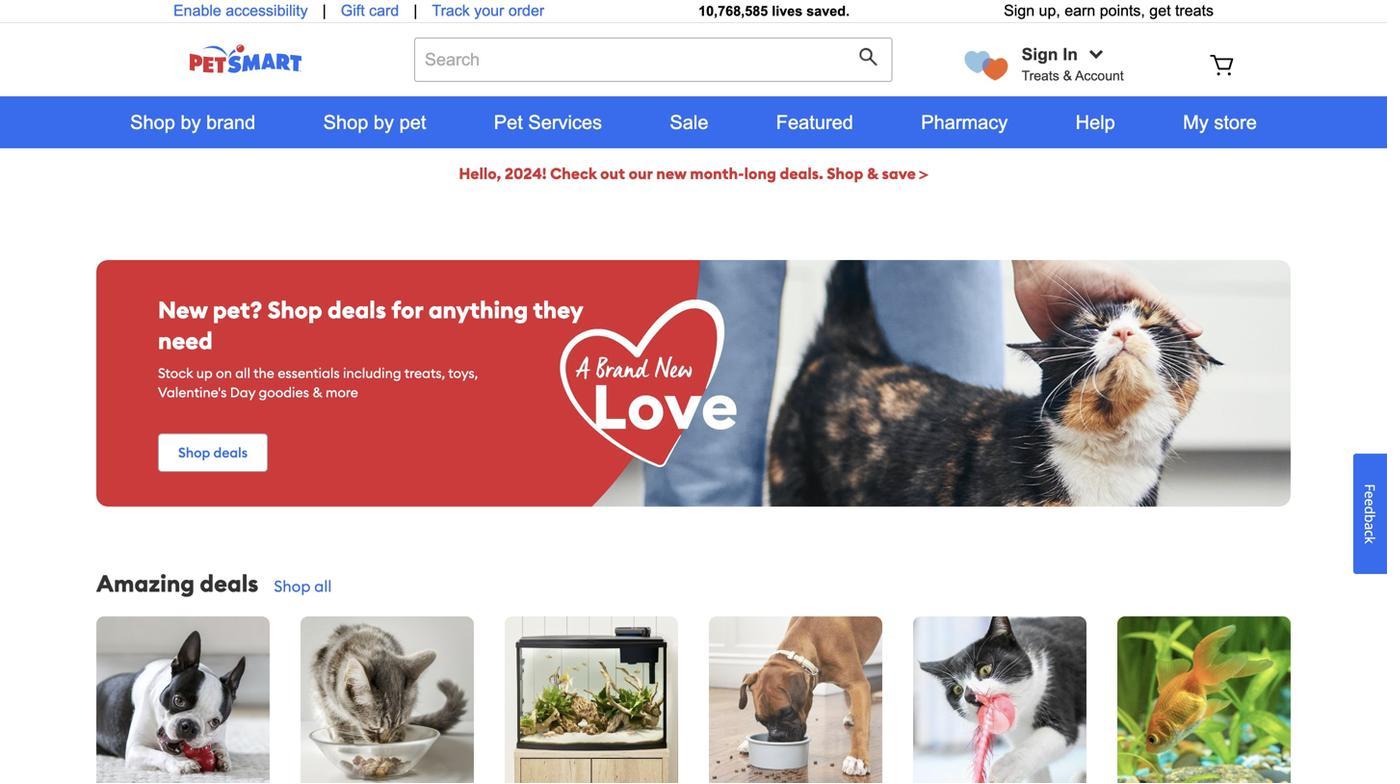 Task type: vqa. For each thing, say whether or not it's contained in the screenshot.
Toys
no



Task type: locate. For each thing, give the bounding box(es) containing it.
& down essentials
[[313, 384, 322, 401]]

treats & account
[[1022, 68, 1124, 83]]

0 vertical spatial deals
[[328, 295, 386, 325]]

shop all link
[[274, 577, 332, 596]]

new
[[158, 295, 208, 325]]

2 | from the left
[[414, 2, 418, 19]]

day
[[230, 384, 255, 401]]

get
[[1150, 2, 1171, 19]]

goodies
[[259, 384, 309, 401]]

0 horizontal spatial shop
[[130, 112, 175, 133]]

& left save
[[867, 164, 879, 184]]

&
[[1063, 68, 1072, 83], [867, 164, 879, 184], [313, 384, 322, 401]]

e up d
[[1362, 491, 1380, 499]]

2 by from the left
[[374, 112, 394, 133]]

deals.
[[780, 164, 824, 184]]

help
[[1076, 112, 1116, 133]]

by for brand
[[181, 112, 201, 133]]

1 horizontal spatial all
[[314, 577, 332, 596]]

1 vertical spatial all
[[314, 577, 332, 596]]

1 horizontal spatial pet
[[494, 112, 523, 133]]

0 horizontal spatial &
[[313, 384, 322, 401]]

0 horizontal spatial |
[[322, 2, 326, 19]]

sale link
[[636, 96, 743, 148]]

10,768,585
[[699, 3, 768, 19]]

| left gift
[[322, 2, 326, 19]]

2 horizontal spatial &
[[1063, 68, 1072, 83]]

pet
[[400, 112, 426, 133], [494, 112, 523, 133]]

2 vertical spatial deals
[[200, 569, 259, 598]]

e
[[1362, 491, 1380, 499], [1362, 499, 1380, 506]]

& down in
[[1063, 68, 1072, 83]]

e down the f
[[1362, 499, 1380, 506]]

pharmacy
[[921, 112, 1008, 133]]

shop deals
[[178, 444, 248, 462]]

the
[[254, 365, 274, 382]]

a brand new love lockup and a cat getting their head rubbed image
[[96, 260, 1291, 507]]

featured link
[[743, 96, 888, 148]]

shop all
[[274, 577, 332, 596]]

save
[[882, 164, 916, 184]]

deals
[[328, 295, 386, 325], [213, 444, 248, 462], [200, 569, 259, 598]]

deals left shop all
[[200, 569, 259, 598]]

2 shop from the left
[[323, 112, 368, 133]]

shop
[[827, 164, 864, 184], [268, 295, 322, 325], [178, 444, 210, 462], [274, 577, 311, 596]]

loyalty icon image
[[965, 51, 1009, 80]]

they
[[533, 295, 583, 325]]

aquatic decor image
[[1118, 617, 1291, 783]]

valentine's
[[158, 384, 227, 401]]

need
[[158, 326, 213, 356]]

f e e d b a c k
[[1362, 484, 1380, 544]]

|
[[322, 2, 326, 19], [414, 2, 418, 19]]

sign in
[[1022, 45, 1078, 64]]

new
[[656, 164, 687, 184]]

10,768,585  lives saved.
[[699, 3, 850, 19]]

f
[[1362, 484, 1380, 491]]

by inside shop by brand link
[[181, 112, 201, 133]]

cat eating from bowl image
[[301, 617, 474, 783]]

sign
[[1022, 45, 1059, 64]]

pet services link
[[460, 96, 636, 148]]

by inside shop by pet link
[[374, 112, 394, 133]]

deals inside new pet? shop deals for anything they need stock up on all the essentials including treats, toys, valentine's day goodies & more
[[328, 295, 386, 325]]

0 horizontal spatial pet
[[400, 112, 426, 133]]

0 horizontal spatial all
[[235, 365, 251, 382]]

None submit
[[859, 47, 883, 71]]

1 horizontal spatial by
[[374, 112, 394, 133]]

0 horizontal spatial by
[[181, 112, 201, 133]]

1 by from the left
[[181, 112, 201, 133]]

1 pet from the left
[[400, 112, 426, 133]]

dog eating from bowl image
[[709, 617, 883, 783]]

2 vertical spatial &
[[313, 384, 322, 401]]

1 horizontal spatial shop
[[323, 112, 368, 133]]

shop inside the shop deals button
[[178, 444, 210, 462]]

shop by pet
[[323, 112, 426, 133]]

0 vertical spatial all
[[235, 365, 251, 382]]

deals left 'for'
[[328, 295, 386, 325]]

my store
[[1183, 112, 1257, 133]]

my store link
[[1150, 96, 1291, 148]]

deals inside button
[[213, 444, 248, 462]]

1 horizontal spatial &
[[867, 164, 879, 184]]

enable accessibility
[[173, 2, 308, 19]]

| right card
[[414, 2, 418, 19]]

1 horizontal spatial |
[[414, 2, 418, 19]]

shop deals button
[[158, 434, 268, 472]]

saved.
[[807, 3, 850, 19]]

pet services
[[494, 112, 602, 133]]

earn
[[1065, 2, 1096, 19]]

shop
[[130, 112, 175, 133], [323, 112, 368, 133]]

1 e from the top
[[1362, 491, 1380, 499]]

None search field
[[414, 38, 893, 101]]

d
[[1362, 506, 1380, 514]]

gift card
[[341, 2, 399, 19]]

account
[[1075, 68, 1124, 83]]

stock
[[158, 365, 193, 382]]

long
[[745, 164, 777, 184]]

store
[[1214, 112, 1257, 133]]

1 shop from the left
[[130, 112, 175, 133]]

our
[[629, 164, 653, 184]]

anything
[[429, 295, 528, 325]]

by
[[181, 112, 201, 133], [374, 112, 394, 133]]

deals for shop deals
[[213, 444, 248, 462]]

1 vertical spatial deals
[[213, 444, 248, 462]]

deals down "day"
[[213, 444, 248, 462]]

shop by brand link
[[96, 96, 290, 148]]

f e e d b a c k button
[[1354, 454, 1388, 574]]

lives
[[772, 3, 803, 19]]

by for pet
[[374, 112, 394, 133]]

treats,
[[404, 365, 445, 382]]

up
[[196, 365, 213, 382]]



Task type: describe. For each thing, give the bounding box(es) containing it.
hello, 2024! check out our new month-long deals. shop & save >
[[459, 164, 929, 184]]

hello,
[[459, 164, 501, 184]]

track your order link
[[432, 0, 545, 22]]

brand
[[206, 112, 256, 133]]

sign
[[1004, 2, 1035, 19]]

>
[[920, 164, 929, 184]]

help link
[[1042, 96, 1150, 148]]

up,
[[1039, 2, 1061, 19]]

aquarium ensemble image
[[505, 617, 678, 783]]

services
[[528, 112, 602, 133]]

gift
[[341, 2, 365, 19]]

order
[[509, 2, 545, 19]]

gift card link
[[341, 0, 399, 22]]

deals for amazing deals
[[200, 569, 259, 598]]

track your order
[[432, 2, 545, 19]]

toys,
[[448, 365, 478, 382]]

dog chewing on toy image
[[96, 617, 270, 783]]

1 vertical spatial &
[[867, 164, 879, 184]]

in
[[1063, 45, 1078, 64]]

2 e from the top
[[1362, 499, 1380, 506]]

search text field
[[414, 38, 893, 82]]

k
[[1362, 537, 1380, 544]]

b
[[1362, 514, 1380, 523]]

treats
[[1022, 68, 1060, 83]]

0 vertical spatial &
[[1063, 68, 1072, 83]]

for
[[392, 295, 423, 325]]

shop by pet link
[[290, 96, 460, 148]]

hello, 2024! check out our new month-long deals. shop & save > link
[[459, 164, 929, 184]]

10,768,585  lives saved. link
[[699, 3, 850, 19]]

points,
[[1100, 2, 1146, 19]]

treats
[[1176, 2, 1214, 19]]

on
[[216, 365, 232, 382]]

2 pet from the left
[[494, 112, 523, 133]]

card
[[369, 2, 399, 19]]

shop for shop by pet
[[323, 112, 368, 133]]

2024!
[[505, 164, 547, 184]]

sale
[[670, 112, 709, 133]]

including
[[343, 365, 401, 382]]

essentials
[[278, 365, 340, 382]]

accessibility
[[226, 2, 308, 19]]

my
[[1183, 112, 1209, 133]]

a
[[1362, 523, 1380, 530]]

shop inside new pet? shop deals for anything they need stock up on all the essentials including treats, toys, valentine's day goodies & more
[[268, 295, 322, 325]]

shop for shop by brand
[[130, 112, 175, 133]]

featured
[[776, 112, 854, 133]]

month-
[[690, 164, 745, 184]]

more
[[326, 384, 358, 401]]

amazing
[[96, 569, 195, 598]]

enable accessibility link
[[173, 0, 308, 22]]

& inside new pet? shop deals for anything they need stock up on all the essentials including treats, toys, valentine's day goodies & more
[[313, 384, 322, 401]]

pharmacy link
[[888, 96, 1042, 148]]

pet?
[[213, 295, 262, 325]]

enable
[[173, 2, 221, 19]]

your
[[474, 2, 504, 19]]

petsmart image
[[154, 44, 337, 73]]

sign up, earn points, get treats
[[1004, 2, 1214, 19]]

shop by brand
[[130, 112, 256, 133]]

c
[[1362, 530, 1380, 537]]

new pet? shop deals for anything they need stock up on all the essentials including treats, toys, valentine's day goodies & more
[[158, 295, 583, 401]]

out
[[600, 164, 625, 184]]

check
[[550, 164, 597, 184]]

amazing deals
[[96, 569, 259, 598]]

track
[[432, 2, 470, 19]]

cat with feather toy image
[[913, 617, 1087, 783]]

1 | from the left
[[322, 2, 326, 19]]

all inside new pet? shop deals for anything they need stock up on all the essentials including treats, toys, valentine's day goodies & more
[[235, 365, 251, 382]]



